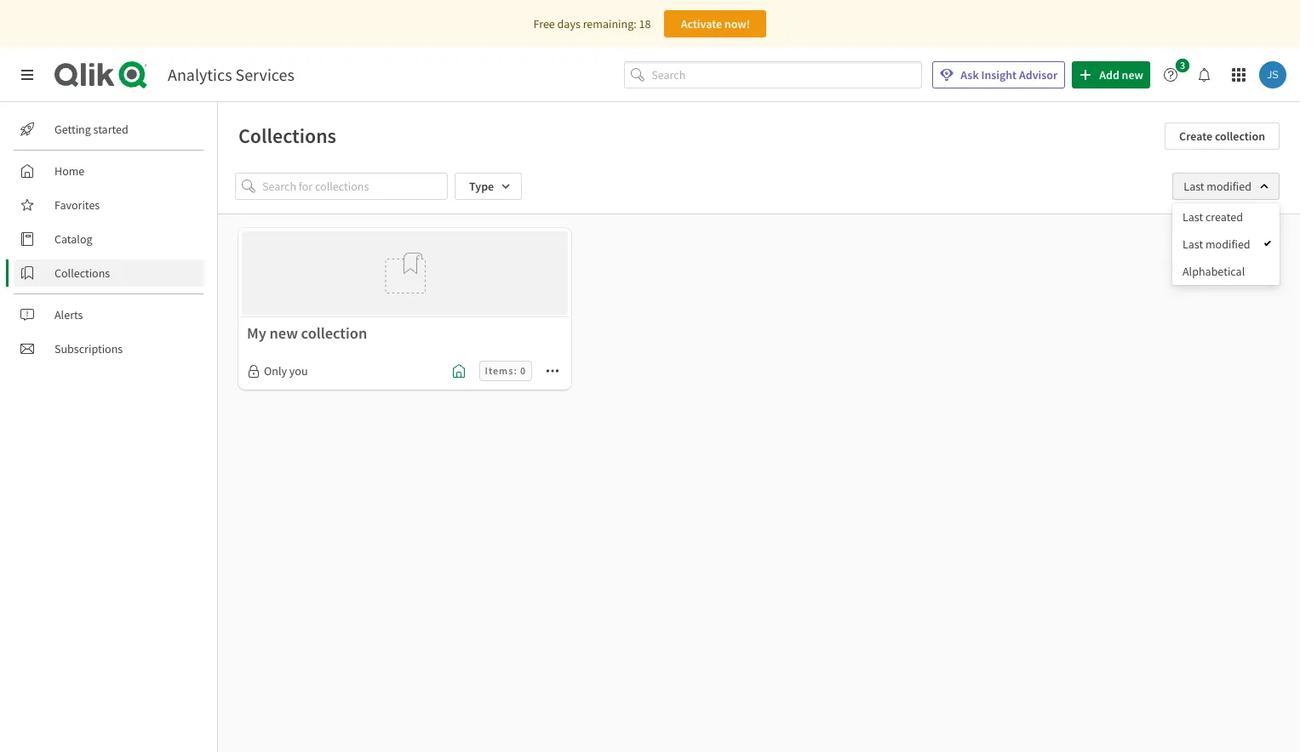 Task type: vqa. For each thing, say whether or not it's contained in the screenshot.
the bottom the modified
yes



Task type: describe. For each thing, give the bounding box(es) containing it.
last created
[[1183, 209, 1243, 225]]

alphabetical
[[1183, 264, 1245, 279]]

last modified for last modified option
[[1183, 237, 1250, 252]]

favorites link
[[14, 192, 204, 219]]

days
[[557, 16, 581, 32]]

modified for last modified option
[[1206, 237, 1250, 252]]

modified for last modified field
[[1207, 179, 1252, 194]]

now!
[[724, 16, 750, 32]]

last for last created option
[[1183, 209, 1203, 225]]

home
[[54, 163, 85, 179]]

my new collection
[[247, 324, 367, 343]]

alerts link
[[14, 301, 204, 329]]

free days remaining: 18
[[533, 16, 651, 32]]

filters region
[[0, 0, 1300, 753]]

analytics services element
[[168, 64, 294, 85]]

create
[[1179, 129, 1213, 144]]

getting started link
[[14, 116, 204, 143]]

searchbar element
[[624, 61, 922, 89]]

catalog
[[54, 232, 92, 247]]

you
[[289, 364, 308, 379]]

ask
[[961, 67, 979, 83]]

collections link
[[14, 260, 204, 287]]

Search for collections text field
[[262, 173, 448, 200]]

collection inside create collection button
[[1215, 129, 1265, 144]]

create collection button
[[1165, 123, 1280, 150]]

only you
[[264, 364, 308, 379]]

created
[[1206, 209, 1243, 225]]

0
[[520, 365, 526, 377]]

my
[[247, 324, 266, 343]]

new
[[269, 324, 298, 343]]

free
[[533, 16, 555, 32]]

insight
[[981, 67, 1017, 83]]



Task type: locate. For each thing, give the bounding box(es) containing it.
0 vertical spatial last modified
[[1184, 179, 1252, 194]]

0 horizontal spatial collections
[[54, 266, 110, 281]]

activate now! link
[[664, 10, 767, 37]]

ask insight advisor button
[[933, 61, 1065, 89]]

alphabetical option
[[1172, 258, 1280, 285]]

collection
[[1215, 129, 1265, 144], [301, 324, 367, 343]]

modified
[[1207, 179, 1252, 194], [1206, 237, 1250, 252]]

0 vertical spatial collections
[[238, 123, 336, 149]]

1 vertical spatial modified
[[1206, 237, 1250, 252]]

list box containing last created
[[1172, 203, 1280, 285]]

collections
[[238, 123, 336, 149], [54, 266, 110, 281]]

subscriptions link
[[14, 335, 204, 363]]

last modified option
[[1172, 231, 1280, 258]]

list box inside filters region
[[1172, 203, 1280, 285]]

0 horizontal spatial collection
[[301, 324, 367, 343]]

close sidebar menu image
[[20, 68, 34, 82]]

services
[[235, 64, 294, 85]]

1 vertical spatial last modified
[[1183, 237, 1250, 252]]

getting started
[[54, 122, 128, 137]]

last left created
[[1183, 209, 1203, 225]]

remaining:
[[583, 16, 637, 32]]

list box
[[1172, 203, 1280, 285]]

items:
[[485, 365, 517, 377]]

Search text field
[[652, 61, 922, 89]]

1 vertical spatial last
[[1183, 209, 1203, 225]]

only
[[264, 364, 287, 379]]

modified up last created option
[[1207, 179, 1252, 194]]

alerts
[[54, 307, 83, 323]]

last down last created
[[1183, 237, 1203, 252]]

last modified inside option
[[1183, 237, 1250, 252]]

favorites
[[54, 198, 100, 213]]

1 horizontal spatial collection
[[1215, 129, 1265, 144]]

collections down services
[[238, 123, 336, 149]]

1 horizontal spatial collections
[[238, 123, 336, 149]]

18
[[639, 16, 651, 32]]

ask insight advisor
[[961, 67, 1058, 83]]

1 vertical spatial collection
[[301, 324, 367, 343]]

collections inside 'link'
[[54, 266, 110, 281]]

collection right new
[[301, 324, 367, 343]]

last up last created
[[1184, 179, 1204, 194]]

collections down catalog
[[54, 266, 110, 281]]

Last modified field
[[1173, 173, 1280, 200]]

last modified for last modified field
[[1184, 179, 1252, 194]]

last modified
[[1184, 179, 1252, 194], [1183, 237, 1250, 252]]

activate now!
[[681, 16, 750, 32]]

subscriptions
[[54, 341, 123, 357]]

last inside field
[[1184, 179, 1204, 194]]

last
[[1184, 179, 1204, 194], [1183, 209, 1203, 225], [1183, 237, 1203, 252]]

0 vertical spatial last
[[1184, 179, 1204, 194]]

create collection
[[1179, 129, 1265, 144]]

last modified inside field
[[1184, 179, 1252, 194]]

modified down last created option
[[1206, 237, 1250, 252]]

1 vertical spatial collections
[[54, 266, 110, 281]]

items: 0
[[485, 365, 526, 377]]

getting
[[54, 122, 91, 137]]

last modified up last created
[[1184, 179, 1252, 194]]

last for last modified field
[[1184, 179, 1204, 194]]

analytics
[[168, 64, 232, 85]]

last created option
[[1172, 203, 1280, 231]]

navigation pane element
[[0, 109, 217, 370]]

home link
[[14, 158, 204, 185]]

last modified up alphabetical
[[1183, 237, 1250, 252]]

analytics services
[[168, 64, 294, 85]]

2 vertical spatial last
[[1183, 237, 1203, 252]]

remove collection from home image
[[452, 365, 465, 378]]

activate
[[681, 16, 722, 32]]

0 vertical spatial collection
[[1215, 129, 1265, 144]]

advisor
[[1019, 67, 1058, 83]]

collection right create
[[1215, 129, 1265, 144]]

modified inside option
[[1206, 237, 1250, 252]]

modified inside field
[[1207, 179, 1252, 194]]

0 vertical spatial modified
[[1207, 179, 1252, 194]]

last for last modified option
[[1183, 237, 1203, 252]]

catalog link
[[14, 226, 204, 253]]

started
[[93, 122, 128, 137]]



